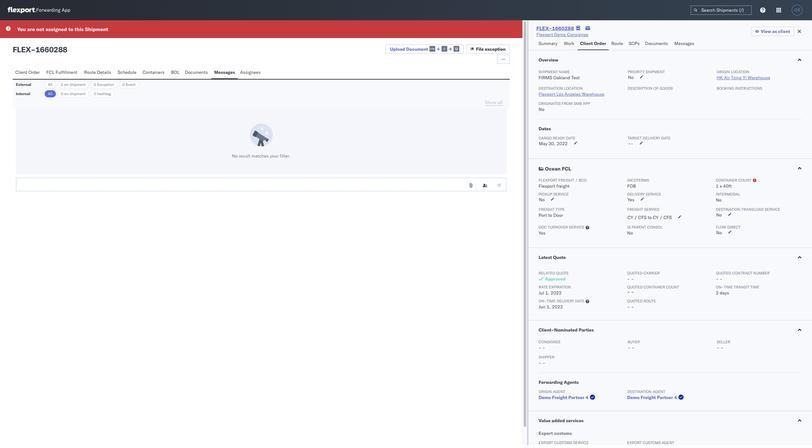 Task type: describe. For each thing, give the bounding box(es) containing it.
forwarding app
[[36, 7, 70, 13]]

fob
[[628, 184, 637, 189]]

0 on shipment
[[61, 91, 86, 96]]

description
[[628, 86, 653, 91]]

location for angeles
[[565, 86, 583, 91]]

freight inside freight type port to door
[[539, 207, 555, 212]]

route details button
[[82, 67, 115, 79]]

exception
[[485, 46, 506, 52]]

flex
[[13, 45, 31, 54]]

buyer
[[628, 340, 641, 345]]

related
[[539, 271, 556, 276]]

no up flow
[[717, 212, 723, 218]]

direct
[[728, 225, 741, 230]]

containers
[[143, 70, 165, 75]]

0 horizontal spatial consignee
[[539, 340, 561, 345]]

2 cfs from the left
[[664, 215, 673, 221]]

latest quote
[[539, 255, 566, 261]]

assignees button
[[238, 67, 265, 79]]

quoted for quoted carrier - -
[[628, 271, 643, 276]]

1 horizontal spatial demo
[[555, 32, 566, 37]]

freight down origin agent
[[553, 395, 568, 401]]

approved
[[545, 277, 566, 282]]

type
[[556, 207, 565, 212]]

seller
[[717, 340, 731, 345]]

oakland
[[554, 75, 571, 81]]

upload document button
[[386, 44, 464, 54]]

on-time delivery date
[[539, 299, 585, 304]]

no inside originates from smb app no
[[539, 107, 545, 112]]

incoterms fob
[[628, 178, 650, 189]]

on for 1
[[64, 82, 69, 87]]

2022 for 1,
[[552, 304, 563, 310]]

shipment inside 'shipment name firms oakland test'
[[539, 70, 558, 74]]

no down 'pickup'
[[539, 197, 545, 203]]

not
[[36, 26, 44, 32]]

seller - -
[[717, 340, 731, 351]]

rate
[[539, 285, 548, 290]]

os button
[[791, 3, 805, 17]]

0 horizontal spatial to
[[68, 26, 73, 32]]

destination for service
[[716, 207, 741, 212]]

flexport inside destination location flexport los angeles warehouse
[[539, 91, 556, 97]]

jun 1, 2022
[[539, 304, 563, 310]]

no inside the is parent consol no
[[628, 231, 634, 236]]

shipment for 0 exception
[[70, 82, 86, 87]]

0 for 0 on shipment
[[61, 91, 63, 96]]

door
[[554, 213, 564, 218]]

priority shipment
[[628, 70, 665, 74]]

instructions
[[736, 86, 763, 91]]

quoted for quoted contract number - - rate expiration jul 1, 2022
[[716, 271, 732, 276]]

0 vertical spatial client
[[581, 41, 593, 46]]

port
[[539, 213, 548, 218]]

contract
[[733, 271, 753, 276]]

agent for destination agent
[[653, 390, 666, 395]]

0 vertical spatial 1660288
[[553, 25, 575, 31]]

origin location hk air tsing yi warehouse
[[717, 70, 771, 81]]

0 vertical spatial shipment
[[646, 70, 665, 74]]

0 vertical spatial messages button
[[672, 38, 698, 50]]

0 horizontal spatial client
[[15, 70, 27, 75]]

booking
[[717, 86, 735, 91]]

target
[[628, 136, 642, 141]]

containers button
[[140, 67, 169, 79]]

1 cy from the left
[[628, 215, 634, 221]]

agents
[[564, 380, 579, 386]]

from
[[562, 101, 573, 106]]

service up service at the right top of page
[[646, 192, 662, 197]]

cy / cfs to cy / cfs
[[628, 215, 673, 221]]

days
[[720, 291, 730, 296]]

no down flow
[[717, 230, 723, 236]]

freight service
[[628, 207, 660, 212]]

related quote
[[539, 271, 569, 276]]

partner for origin agent
[[569, 395, 585, 401]]

is parent consol no
[[628, 225, 663, 236]]

view as client
[[762, 29, 791, 34]]

warehouse inside destination location flexport los angeles warehouse
[[582, 91, 605, 97]]

upload
[[390, 46, 405, 52]]

smb
[[574, 101, 582, 106]]

air
[[725, 75, 731, 81]]

demo freight partner 4 for destination
[[628, 395, 678, 401]]

40ft
[[724, 184, 732, 189]]

firms
[[539, 75, 553, 81]]

originates from smb app no
[[539, 101, 591, 112]]

this
[[75, 26, 84, 32]]

0 hashtag
[[94, 91, 111, 96]]

route details
[[84, 70, 111, 75]]

expiration
[[549, 285, 571, 290]]

flexport demo consignee
[[537, 32, 589, 37]]

demo freight partner 4 link for destination agent
[[628, 395, 686, 401]]

on- for on-time delivery date
[[539, 299, 547, 304]]

work button
[[562, 38, 578, 50]]

30,
[[549, 141, 556, 147]]

no inside intermodal no
[[716, 197, 722, 203]]

bol button
[[169, 67, 183, 79]]

shipment for 0 hashtag
[[70, 91, 86, 96]]

services
[[567, 418, 584, 424]]

flexport down "ocean"
[[539, 178, 558, 183]]

Search Shipments (/) text field
[[691, 5, 752, 15]]

parties
[[579, 328, 594, 333]]

4 for origin agent
[[586, 395, 589, 401]]

destination for flexport
[[539, 86, 564, 91]]

jun
[[539, 304, 546, 310]]

1 vertical spatial freight
[[557, 184, 570, 189]]

flex - 1660288
[[13, 45, 67, 54]]

service right turnover
[[569, 225, 585, 230]]

forwarding for forwarding agents
[[539, 380, 563, 386]]

booking instructions
[[717, 86, 763, 91]]

overview
[[539, 57, 559, 63]]

summary
[[539, 41, 558, 46]]

file exception
[[476, 46, 506, 52]]

freight down delivery
[[628, 207, 644, 212]]

no left the result
[[232, 153, 238, 159]]

0 horizontal spatial 1660288
[[35, 45, 67, 54]]

latest
[[539, 255, 552, 261]]

details
[[97, 70, 111, 75]]

name
[[559, 70, 571, 74]]

assigned
[[46, 26, 67, 32]]

event
[[126, 82, 136, 87]]

2022 inside 'quoted contract number - - rate expiration jul 1, 2022'
[[551, 291, 562, 296]]

flexport inside flexport demo consignee link
[[537, 32, 554, 37]]

matches
[[252, 153, 269, 159]]

container
[[716, 178, 738, 183]]

carrier
[[644, 271, 660, 276]]

ocean fcl button
[[529, 159, 813, 178]]

fcl fulfillment button
[[44, 67, 82, 79]]

2 horizontal spatial /
[[660, 215, 663, 221]]

agent for origin agent
[[553, 390, 566, 395]]

container count
[[716, 178, 752, 183]]

route for route
[[612, 41, 624, 46]]

1 for 1 x 40ft
[[716, 184, 719, 189]]

fcl inside 'ocean fcl' button
[[562, 166, 572, 172]]

quote
[[554, 255, 566, 261]]

consol
[[648, 225, 663, 230]]

to for cy / cfs to cy / cfs
[[648, 215, 652, 221]]

quote
[[557, 271, 569, 276]]

your
[[270, 153, 279, 159]]

pickup service
[[539, 192, 569, 197]]

0 for 0 exception
[[94, 82, 96, 87]]

number
[[754, 271, 770, 276]]

partner for destination agent
[[658, 395, 674, 401]]

0 horizontal spatial messages button
[[212, 67, 238, 79]]

1 horizontal spatial documents button
[[643, 38, 672, 50]]



Task type: locate. For each thing, give the bounding box(es) containing it.
no result matches your filter.
[[232, 153, 291, 159]]

1 horizontal spatial forwarding
[[539, 380, 563, 386]]

1660288
[[553, 25, 575, 31], [35, 45, 67, 54]]

2 partner from the left
[[658, 395, 674, 401]]

2 demo freight partner 4 link from the left
[[628, 395, 686, 401]]

as
[[773, 29, 778, 34]]

0 horizontal spatial app
[[62, 7, 70, 13]]

/ up parent
[[635, 215, 638, 221]]

freight down the destination agent
[[641, 395, 656, 401]]

on-
[[716, 285, 725, 290], [539, 299, 547, 304]]

partner down agents
[[569, 395, 585, 401]]

date right ready
[[567, 136, 576, 141]]

1 horizontal spatial destination
[[628, 390, 652, 395]]

to right port
[[549, 213, 553, 218]]

all button for 0
[[44, 90, 56, 98]]

0 vertical spatial yes
[[628, 197, 635, 203]]

on down 1 on shipment
[[64, 91, 69, 96]]

1 vertical spatial order
[[28, 70, 40, 75]]

0 horizontal spatial on-
[[539, 299, 547, 304]]

0 vertical spatial 1,
[[546, 291, 550, 296]]

flexport. image
[[8, 7, 36, 13]]

2 horizontal spatial to
[[648, 215, 652, 221]]

origin for origin agent
[[539, 390, 552, 395]]

demo freight partner 4 link down agents
[[539, 395, 597, 401]]

route for route details
[[84, 70, 96, 75]]

export
[[539, 431, 553, 437]]

1 vertical spatial yes
[[539, 231, 546, 236]]

x
[[720, 184, 723, 189]]

date up 'ocean fcl' button
[[662, 136, 671, 141]]

1
[[61, 82, 63, 87], [716, 184, 719, 189]]

freight down 'ocean fcl'
[[559, 178, 575, 183]]

destination inside destination location flexport los angeles warehouse
[[539, 86, 564, 91]]

2 demo freight partner 4 from the left
[[628, 395, 678, 401]]

flexport up 'pickup'
[[539, 184, 556, 189]]

app inside originates from smb app no
[[583, 101, 591, 106]]

2 agent from the left
[[653, 390, 666, 395]]

client order right work button
[[581, 41, 607, 46]]

agent
[[553, 390, 566, 395], [653, 390, 666, 395]]

/ left bco
[[576, 178, 578, 183]]

1 vertical spatial destination
[[716, 207, 741, 212]]

buyer - -
[[628, 340, 641, 351]]

0 horizontal spatial yes
[[539, 231, 546, 236]]

0 horizontal spatial client order
[[15, 70, 40, 75]]

app inside forwarding app link
[[62, 7, 70, 13]]

to inside freight type port to door
[[549, 213, 553, 218]]

1 4 from the left
[[586, 395, 589, 401]]

0 left hashtag
[[94, 91, 96, 96]]

warehouse
[[748, 75, 771, 81], [582, 91, 605, 97]]

may 30, 2022
[[539, 141, 568, 147]]

demo freight partner 4 link
[[539, 395, 597, 401], [628, 395, 686, 401]]

1 x 40ft
[[716, 184, 732, 189]]

agent down the forwarding agents
[[553, 390, 566, 395]]

0 horizontal spatial agent
[[553, 390, 566, 395]]

client order button right work
[[578, 38, 609, 50]]

forwarding for forwarding app
[[36, 7, 60, 13]]

fulfillment
[[56, 70, 77, 75]]

documents button right bol in the top of the page
[[183, 67, 212, 79]]

service
[[554, 192, 569, 197], [646, 192, 662, 197], [765, 207, 781, 212], [569, 225, 585, 230]]

0 horizontal spatial destination
[[539, 86, 564, 91]]

time for on-time delivery date
[[547, 299, 556, 304]]

flex-1660288
[[537, 25, 575, 31]]

1 horizontal spatial messages button
[[672, 38, 698, 50]]

app up the you are not assigned to this shipment
[[62, 7, 70, 13]]

all button down fcl fulfillment
[[44, 81, 56, 89]]

/ inside flexport freight / bco flexport freight
[[576, 178, 578, 183]]

forwarding app link
[[8, 7, 70, 13]]

1 horizontal spatial fcl
[[562, 166, 572, 172]]

flexport down flex-
[[537, 32, 554, 37]]

you
[[17, 26, 26, 32]]

0 vertical spatial all
[[48, 82, 53, 87]]

0 vertical spatial location
[[732, 70, 750, 74]]

all button left 0 on shipment
[[44, 90, 56, 98]]

0 horizontal spatial cfs
[[639, 215, 647, 221]]

freight up pickup service
[[557, 184, 570, 189]]

tsing
[[732, 75, 742, 81]]

1 vertical spatial 1,
[[547, 304, 551, 310]]

shipment right 'this'
[[85, 26, 108, 32]]

origin up the hk
[[717, 70, 731, 74]]

yes down delivery
[[628, 197, 635, 203]]

2 vertical spatial 2022
[[552, 304, 563, 310]]

1 demo freight partner 4 from the left
[[539, 395, 589, 401]]

origin down the forwarding agents
[[539, 390, 552, 395]]

all left 0 on shipment
[[48, 91, 53, 96]]

2022 for 30,
[[557, 141, 568, 147]]

route button
[[609, 38, 627, 50]]

delivery service
[[628, 192, 662, 197]]

1 vertical spatial on
[[64, 91, 69, 96]]

0 vertical spatial shipment
[[85, 26, 108, 32]]

origin for origin location hk air tsing yi warehouse
[[717, 70, 731, 74]]

2022 down expiration
[[551, 291, 562, 296]]

1 horizontal spatial partner
[[658, 395, 674, 401]]

quoted for quoted container count - -
[[628, 285, 643, 290]]

client right work button
[[581, 41, 593, 46]]

order for topmost client order button
[[595, 41, 607, 46]]

value added services
[[539, 418, 584, 424]]

1 horizontal spatial to
[[549, 213, 553, 218]]

quoted inside 'quoted contract number - - rate expiration jul 1, 2022'
[[716, 271, 732, 276]]

1 horizontal spatial cy
[[653, 215, 659, 221]]

1 horizontal spatial warehouse
[[748, 75, 771, 81]]

1 horizontal spatial /
[[635, 215, 638, 221]]

export customs
[[539, 431, 572, 437]]

1660288 up flexport demo consignee
[[553, 25, 575, 31]]

client-
[[539, 328, 555, 333]]

client order button up external
[[13, 67, 44, 79]]

delivery right target
[[643, 136, 661, 141]]

sops button
[[627, 38, 643, 50]]

forwarding
[[36, 7, 60, 13], [539, 380, 563, 386]]

1 vertical spatial messages
[[214, 70, 235, 75]]

2 cy from the left
[[653, 215, 659, 221]]

order for leftmost client order button
[[28, 70, 40, 75]]

on- up the jun
[[539, 299, 547, 304]]

1 horizontal spatial location
[[732, 70, 750, 74]]

0 vertical spatial delivery
[[643, 136, 661, 141]]

2 horizontal spatial destination
[[716, 207, 741, 212]]

ocean fcl
[[545, 166, 572, 172]]

quoted left route
[[628, 299, 643, 304]]

location up the hk air tsing yi warehouse link
[[732, 70, 750, 74]]

1 partner from the left
[[569, 395, 585, 401]]

0 horizontal spatial messages
[[214, 70, 235, 75]]

None text field
[[16, 178, 507, 192]]

0 horizontal spatial partner
[[569, 395, 585, 401]]

1 horizontal spatial agent
[[653, 390, 666, 395]]

1 vertical spatial client
[[15, 70, 27, 75]]

1 horizontal spatial yes
[[628, 197, 635, 203]]

origin inside origin location hk air tsing yi warehouse
[[717, 70, 731, 74]]

1 horizontal spatial client
[[581, 41, 593, 46]]

0 horizontal spatial demo freight partner 4
[[539, 395, 589, 401]]

service right transload
[[765, 207, 781, 212]]

0 vertical spatial 2022
[[557, 141, 568, 147]]

1660288 down "assigned"
[[35, 45, 67, 54]]

time up days
[[724, 285, 733, 290]]

no down intermodal
[[716, 197, 722, 203]]

0 vertical spatial freight
[[559, 178, 575, 183]]

demo freight partner 4 link down the destination agent
[[628, 395, 686, 401]]

1 horizontal spatial route
[[612, 41, 624, 46]]

2022 down on-time delivery date
[[552, 304, 563, 310]]

0 exception
[[94, 82, 114, 87]]

0 horizontal spatial count
[[667, 285, 680, 290]]

2 on from the top
[[64, 91, 69, 96]]

assignees
[[240, 70, 261, 75]]

overview button
[[529, 50, 813, 70]]

warehouse right angeles at the top of the page
[[582, 91, 605, 97]]

1 vertical spatial forwarding
[[539, 380, 563, 386]]

all for 1
[[48, 82, 53, 87]]

0 horizontal spatial /
[[576, 178, 578, 183]]

1 horizontal spatial documents
[[646, 41, 669, 46]]

demo for origin agent
[[539, 395, 551, 401]]

1,
[[546, 291, 550, 296], [547, 304, 551, 310]]

documents button up overview button
[[643, 38, 672, 50]]

cy up is
[[628, 215, 634, 221]]

fcl inside fcl fulfillment button
[[46, 70, 55, 75]]

messages button left assignees
[[212, 67, 238, 79]]

quoted for quoted route - -
[[628, 299, 643, 304]]

no down originates
[[539, 107, 545, 112]]

demo down origin agent
[[539, 395, 551, 401]]

origin
[[717, 70, 731, 74], [539, 390, 552, 395]]

bol
[[171, 70, 180, 75]]

2 all from the top
[[48, 91, 53, 96]]

0 for 0 hashtag
[[94, 91, 96, 96]]

all button for 1
[[44, 81, 56, 89]]

1, inside 'quoted contract number - - rate expiration jul 1, 2022'
[[546, 291, 550, 296]]

forwarding up origin agent
[[539, 380, 563, 386]]

route left sops
[[612, 41, 624, 46]]

latest quote button
[[529, 248, 813, 267]]

0 left exception on the left top of page
[[94, 82, 96, 87]]

quoted inside "quoted carrier - -"
[[628, 271, 643, 276]]

destination
[[539, 86, 564, 91], [716, 207, 741, 212], [628, 390, 652, 395]]

count inside quoted container count - -
[[667, 285, 680, 290]]

to left 'this'
[[68, 26, 73, 32]]

cy
[[628, 215, 634, 221], [653, 215, 659, 221]]

0 vertical spatial order
[[595, 41, 607, 46]]

to down service at the right top of page
[[648, 215, 652, 221]]

on-time transit time 2 days
[[716, 285, 760, 296]]

2 4 from the left
[[675, 395, 678, 401]]

1 horizontal spatial demo freight partner 4
[[628, 395, 678, 401]]

freight
[[539, 207, 555, 212], [628, 207, 644, 212], [553, 395, 568, 401], [641, 395, 656, 401]]

time up jun 1, 2022
[[547, 299, 556, 304]]

1 vertical spatial fcl
[[562, 166, 572, 172]]

hashtag
[[97, 91, 111, 96]]

location for tsing
[[732, 70, 750, 74]]

result
[[239, 153, 251, 159]]

1 horizontal spatial client order
[[581, 41, 607, 46]]

0 vertical spatial warehouse
[[748, 75, 771, 81]]

shipment
[[85, 26, 108, 32], [539, 70, 558, 74]]

2022 down ready
[[557, 141, 568, 147]]

delivery down expiration
[[557, 299, 575, 304]]

jul
[[539, 291, 545, 296]]

0 vertical spatial origin
[[717, 70, 731, 74]]

1, right the jun
[[547, 304, 551, 310]]

1 for 1 on shipment
[[61, 82, 63, 87]]

all down fcl fulfillment
[[48, 82, 53, 87]]

0 vertical spatial count
[[739, 178, 752, 183]]

0 vertical spatial consignee
[[568, 32, 589, 37]]

no down priority
[[629, 75, 634, 80]]

fcl right "ocean"
[[562, 166, 572, 172]]

0 for 0 event
[[123, 82, 125, 87]]

quoted inside quoted container count - -
[[628, 285, 643, 290]]

0 vertical spatial documents button
[[643, 38, 672, 50]]

time right transit
[[751, 285, 760, 290]]

date
[[567, 136, 576, 141], [662, 136, 671, 141], [576, 299, 585, 304]]

yes
[[628, 197, 635, 203], [539, 231, 546, 236]]

1 agent from the left
[[553, 390, 566, 395]]

1 on from the top
[[64, 82, 69, 87]]

location inside destination location flexport los angeles warehouse
[[565, 86, 583, 91]]

0 horizontal spatial documents
[[185, 70, 208, 75]]

shipment up of
[[646, 70, 665, 74]]

route left "details"
[[84, 70, 96, 75]]

1 vertical spatial origin
[[539, 390, 552, 395]]

1 vertical spatial shipment
[[539, 70, 558, 74]]

1 horizontal spatial shipment
[[539, 70, 558, 74]]

destination location flexport los angeles warehouse
[[539, 86, 605, 97]]

demo freight partner 4 link for origin agent
[[539, 395, 597, 401]]

1 vertical spatial messages button
[[212, 67, 238, 79]]

on up 0 on shipment
[[64, 82, 69, 87]]

forwarding agents
[[539, 380, 579, 386]]

container
[[644, 285, 666, 290]]

client order up external
[[15, 70, 40, 75]]

fcl left fulfillment
[[46, 70, 55, 75]]

shipment name firms oakland test
[[539, 70, 580, 81]]

all for 0
[[48, 91, 53, 96]]

documents up overview button
[[646, 41, 669, 46]]

date for --
[[662, 136, 671, 141]]

test
[[572, 75, 580, 81]]

demo down the flex-1660288
[[555, 32, 566, 37]]

app right smb
[[583, 101, 591, 106]]

0 horizontal spatial order
[[28, 70, 40, 75]]

0 horizontal spatial origin
[[539, 390, 552, 395]]

1 horizontal spatial app
[[583, 101, 591, 106]]

location up angeles at the top of the page
[[565, 86, 583, 91]]

incoterms
[[628, 178, 650, 183]]

consignee down client-
[[539, 340, 561, 345]]

1 vertical spatial client order button
[[13, 67, 44, 79]]

turnover
[[548, 225, 568, 230]]

time for on-time transit time 2 days
[[724, 285, 733, 290]]

documents
[[646, 41, 669, 46], [185, 70, 208, 75]]

0 vertical spatial client order button
[[578, 38, 609, 50]]

quoted
[[628, 271, 643, 276], [716, 271, 732, 276], [628, 285, 643, 290], [628, 299, 643, 304]]

0 horizontal spatial time
[[547, 299, 556, 304]]

quoted container count - -
[[628, 285, 680, 295]]

no
[[629, 75, 634, 80], [539, 107, 545, 112], [232, 153, 238, 159], [539, 197, 545, 203], [716, 197, 722, 203], [717, 212, 723, 218], [717, 230, 723, 236], [628, 231, 634, 236]]

0 horizontal spatial documents button
[[183, 67, 212, 79]]

0
[[94, 82, 96, 87], [123, 82, 125, 87], [61, 91, 63, 96], [94, 91, 96, 96]]

0 horizontal spatial cy
[[628, 215, 634, 221]]

0 horizontal spatial demo freight partner 4 link
[[539, 395, 597, 401]]

1 vertical spatial consignee
[[539, 340, 561, 345]]

0 horizontal spatial demo
[[539, 395, 551, 401]]

1 vertical spatial location
[[565, 86, 583, 91]]

quoted left the contract
[[716, 271, 732, 276]]

freight
[[559, 178, 575, 183], [557, 184, 570, 189]]

are
[[27, 26, 35, 32]]

demo freight partner 4 for origin
[[539, 395, 589, 401]]

date for may 30, 2022
[[567, 136, 576, 141]]

0 left event
[[123, 82, 125, 87]]

cy down service at the right top of page
[[653, 215, 659, 221]]

1 left x on the right top of page
[[716, 184, 719, 189]]

1 down fcl fulfillment button
[[61, 82, 63, 87]]

consignee up work
[[568, 32, 589, 37]]

to for freight type port to door
[[549, 213, 553, 218]]

0 vertical spatial route
[[612, 41, 624, 46]]

2 horizontal spatial time
[[751, 285, 760, 290]]

1 horizontal spatial count
[[739, 178, 752, 183]]

warehouse right yi
[[748, 75, 771, 81]]

shipper
[[539, 355, 555, 360]]

quoted contract number - - rate expiration jul 1, 2022
[[539, 271, 770, 296]]

shipment down 1 on shipment
[[70, 91, 86, 96]]

may
[[539, 141, 548, 147]]

1 vertical spatial delivery
[[557, 299, 575, 304]]

parent
[[632, 225, 647, 230]]

client order button
[[578, 38, 609, 50], [13, 67, 44, 79]]

messages button up overview button
[[672, 38, 698, 50]]

0 horizontal spatial delivery
[[557, 299, 575, 304]]

upload document
[[390, 46, 429, 52]]

exception
[[97, 82, 114, 87]]

2 vertical spatial shipment
[[70, 91, 86, 96]]

no down is
[[628, 231, 634, 236]]

shipment up 0 on shipment
[[70, 82, 86, 87]]

client up external
[[15, 70, 27, 75]]

1 cfs from the left
[[639, 215, 647, 221]]

1 vertical spatial all
[[48, 91, 53, 96]]

0 horizontal spatial 1
[[61, 82, 63, 87]]

on- up 2
[[716, 285, 725, 290]]

/
[[576, 178, 578, 183], [635, 215, 638, 221], [660, 215, 663, 221]]

0 vertical spatial 1
[[61, 82, 63, 87]]

1, right jul
[[546, 291, 550, 296]]

sops
[[629, 41, 640, 46]]

client
[[581, 41, 593, 46], [15, 70, 27, 75]]

on
[[64, 82, 69, 87], [64, 91, 69, 96]]

1 all from the top
[[48, 82, 53, 87]]

0 horizontal spatial client order button
[[13, 67, 44, 79]]

shipment up firms
[[539, 70, 558, 74]]

2 all button from the top
[[44, 90, 56, 98]]

1 all button from the top
[[44, 81, 56, 89]]

1 horizontal spatial messages
[[675, 41, 695, 46]]

flexport freight / bco flexport freight
[[539, 178, 587, 189]]

1 vertical spatial count
[[667, 285, 680, 290]]

1 horizontal spatial origin
[[717, 70, 731, 74]]

forwarding up "not" on the top left of the page
[[36, 7, 60, 13]]

order up external
[[28, 70, 40, 75]]

on- for on-time transit time 2 days
[[716, 285, 725, 290]]

location inside origin location hk air tsing yi warehouse
[[732, 70, 750, 74]]

demo for destination agent
[[628, 395, 640, 401]]

transit
[[734, 285, 750, 290]]

1 vertical spatial client order
[[15, 70, 40, 75]]

1 vertical spatial 2022
[[551, 291, 562, 296]]

warehouse inside origin location hk air tsing yi warehouse
[[748, 75, 771, 81]]

order left route button
[[595, 41, 607, 46]]

service down flexport freight / bco flexport freight
[[554, 192, 569, 197]]

yes down doc
[[539, 231, 546, 236]]

0 vertical spatial app
[[62, 7, 70, 13]]

0 horizontal spatial forwarding
[[36, 7, 60, 13]]

client order
[[581, 41, 607, 46], [15, 70, 40, 75]]

4 for destination agent
[[675, 395, 678, 401]]

messages for top messages button
[[675, 41, 695, 46]]

messages up overview button
[[675, 41, 695, 46]]

1 vertical spatial warehouse
[[582, 91, 605, 97]]

documents right "bol" button
[[185, 70, 208, 75]]

on for 0
[[64, 91, 69, 96]]

1 vertical spatial on-
[[539, 299, 547, 304]]

0 horizontal spatial 4
[[586, 395, 589, 401]]

1 demo freight partner 4 link from the left
[[539, 395, 597, 401]]

client
[[779, 29, 791, 34]]

on- inside on-time transit time 2 days
[[716, 285, 725, 290]]

1 horizontal spatial consignee
[[568, 32, 589, 37]]

--
[[629, 141, 634, 147]]

freight type port to door
[[539, 207, 565, 218]]

flexport up originates
[[539, 91, 556, 97]]

messages for left messages button
[[214, 70, 235, 75]]

nominated
[[555, 328, 578, 333]]

date up parties
[[576, 299, 585, 304]]

bco
[[579, 178, 587, 183]]

quoted inside quoted route - -
[[628, 299, 643, 304]]

1 horizontal spatial time
[[724, 285, 733, 290]]



Task type: vqa. For each thing, say whether or not it's contained in the screenshot.
Oct 26, 2023, 7:22 PM EDT's 458574
no



